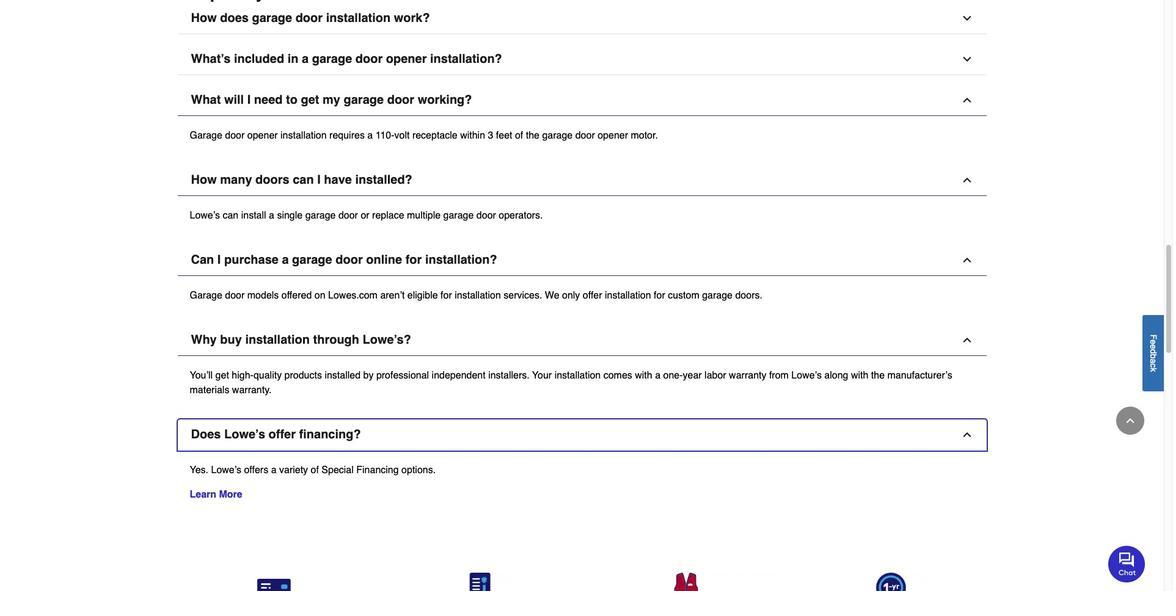 Task type: describe. For each thing, give the bounding box(es) containing it.
in
[[288, 52, 299, 66]]

3
[[488, 130, 494, 141]]

year
[[683, 370, 702, 381]]

installation left custom at right
[[605, 290, 652, 301]]

by
[[364, 370, 374, 381]]

work?
[[394, 11, 430, 25]]

chat invite button image
[[1109, 546, 1146, 583]]

aren't
[[381, 290, 405, 301]]

lowes.com
[[328, 290, 378, 301]]

a inside button
[[1149, 359, 1159, 364]]

manufacturer's
[[888, 370, 953, 381]]

only
[[563, 290, 580, 301]]

we
[[545, 290, 560, 301]]

2 horizontal spatial for
[[654, 290, 666, 301]]

feet
[[496, 130, 513, 141]]

lowe's up can
[[190, 210, 220, 221]]

custom
[[668, 290, 700, 301]]

comes
[[604, 370, 633, 381]]

garage for can
[[190, 290, 222, 301]]

b
[[1149, 354, 1159, 359]]

online
[[366, 253, 402, 267]]

a right offers
[[271, 465, 277, 476]]

door down will
[[225, 130, 245, 141]]

chevron up image
[[961, 94, 974, 106]]

offer inside button
[[269, 428, 296, 442]]

offers
[[244, 465, 269, 476]]

included
[[234, 52, 284, 66]]

garage door opener installation requires a 110-volt receptacle within 3 feet of the garage door opener motor.
[[190, 130, 658, 141]]

f e e d b a c k button
[[1143, 315, 1165, 392]]

can
[[191, 253, 214, 267]]

does
[[191, 428, 221, 442]]

independent
[[432, 370, 486, 381]]

0 horizontal spatial can
[[223, 210, 239, 221]]

your
[[533, 370, 552, 381]]

how many doors can i have installed? button
[[178, 165, 987, 196]]

a blue 1-year labor warranty icon. image
[[798, 573, 985, 592]]

chevron up image inside scroll to top element
[[1125, 415, 1137, 427]]

f e e d b a c k
[[1149, 335, 1159, 372]]

the inside you'll get high-quality products installed by professional independent installers. your installation comes with a one-year labor warranty from lowe's along with the manufacturer's materials warranty.
[[872, 370, 885, 381]]

within
[[460, 130, 485, 141]]

from
[[770, 370, 789, 381]]

install
[[241, 210, 266, 221]]

what
[[191, 93, 221, 107]]

1 horizontal spatial for
[[441, 290, 452, 301]]

replace
[[372, 210, 404, 221]]

warranty.
[[232, 385, 272, 396]]

more
[[219, 490, 243, 501]]

financing?
[[299, 428, 361, 442]]

installation inside button
[[245, 333, 310, 347]]

d
[[1149, 349, 1159, 354]]

purchase
[[224, 253, 279, 267]]

can i purchase a garage door online for installation? button
[[178, 245, 987, 276]]

get inside "button"
[[301, 93, 319, 107]]

c
[[1149, 364, 1159, 368]]

garage for what
[[190, 130, 222, 141]]

lowe's up more
[[211, 465, 242, 476]]

learn
[[190, 490, 216, 501]]

door left or
[[339, 210, 358, 221]]

what's included in a garage door opener installation?
[[191, 52, 502, 66]]

garage right single
[[305, 210, 336, 221]]

garage up on
[[292, 253, 332, 267]]

a inside you'll get high-quality products installed by professional independent installers. your installation comes with a one-year labor warranty from lowe's along with the manufacturer's materials warranty.
[[656, 370, 661, 381]]

garage right multiple at the left top
[[444, 210, 474, 221]]

models
[[247, 290, 279, 301]]

will
[[224, 93, 244, 107]]

0 vertical spatial the
[[526, 130, 540, 141]]

garage left doors.
[[703, 290, 733, 301]]

what's included in a garage door opener installation? button
[[178, 44, 987, 75]]

lowe's can install a single garage door or replace multiple garage door operators.
[[190, 210, 543, 221]]

lowe's inside you'll get high-quality products installed by professional independent installers. your installation comes with a one-year labor warranty from lowe's along with the manufacturer's materials warranty.
[[792, 370, 822, 381]]

doors.
[[736, 290, 763, 301]]

0 horizontal spatial opener
[[247, 130, 278, 141]]

requires
[[330, 130, 365, 141]]

door left models
[[225, 290, 245, 301]]

working?
[[418, 93, 472, 107]]

services.
[[504, 290, 543, 301]]

why buy installation through lowe's?
[[191, 333, 413, 347]]

get inside you'll get high-quality products installed by professional independent installers. your installation comes with a one-year labor warranty from lowe's along with the manufacturer's materials warranty.
[[216, 370, 229, 381]]

garage right the in
[[312, 52, 352, 66]]

garage inside 'button'
[[252, 11, 292, 25]]

why
[[191, 333, 217, 347]]

one-
[[664, 370, 683, 381]]

does
[[220, 11, 249, 25]]

financing
[[357, 465, 399, 476]]

lowe's?
[[363, 333, 411, 347]]

how does garage door installation work?
[[191, 11, 430, 25]]

products
[[285, 370, 322, 381]]

a left 110-
[[368, 130, 373, 141]]

door down the what will i need to get my garage door working? "button"
[[576, 130, 595, 141]]

what will i need to get my garage door working?
[[191, 93, 472, 107]]

i inside how many doors can i have installed? button
[[317, 173, 321, 187]]

installed?
[[356, 173, 413, 187]]

options.
[[402, 465, 436, 476]]

garage door models offered on lowes.com aren't eligible for installation services. we only offer installation for custom garage doors.
[[190, 290, 763, 301]]

operators.
[[499, 210, 543, 221]]

a dark blue background check icon. image
[[386, 573, 573, 592]]

door up what will i need to get my garage door working?
[[356, 52, 383, 66]]

my
[[323, 93, 341, 107]]

does lowe's offer financing?
[[191, 428, 361, 442]]

single
[[277, 210, 303, 221]]

chevron up image for i
[[961, 174, 974, 186]]

high-
[[232, 370, 254, 381]]



Task type: locate. For each thing, give the bounding box(es) containing it.
1 vertical spatial get
[[216, 370, 229, 381]]

opener left the motor. at the top right
[[598, 130, 629, 141]]

i
[[247, 93, 251, 107], [317, 173, 321, 187], [218, 253, 221, 267]]

1 vertical spatial the
[[872, 370, 885, 381]]

quality
[[254, 370, 282, 381]]

how inside 'button'
[[191, 11, 217, 25]]

0 vertical spatial garage
[[190, 130, 222, 141]]

a left the one-
[[656, 370, 661, 381]]

installation?
[[430, 52, 502, 66], [425, 253, 498, 267]]

door inside 'button'
[[296, 11, 323, 25]]

garage down can
[[190, 290, 222, 301]]

k
[[1149, 368, 1159, 372]]

learn more link
[[190, 490, 243, 501]]

1 with from the left
[[635, 370, 653, 381]]

opener down need
[[247, 130, 278, 141]]

with right along
[[852, 370, 869, 381]]

have
[[324, 173, 352, 187]]

garage right does
[[252, 11, 292, 25]]

can i purchase a garage door online for installation?
[[191, 253, 498, 267]]

2 how from the top
[[191, 173, 217, 187]]

0 horizontal spatial with
[[635, 370, 653, 381]]

garage
[[190, 130, 222, 141], [190, 290, 222, 301]]

on
[[315, 290, 326, 301]]

chevron up image inside how many doors can i have installed? button
[[961, 174, 974, 186]]

or
[[361, 210, 370, 221]]

1 horizontal spatial can
[[293, 173, 314, 187]]

scroll to top element
[[1117, 407, 1145, 435]]

a lowe's red vest icon. image
[[592, 573, 779, 592]]

i right can
[[218, 253, 221, 267]]

how inside button
[[191, 173, 217, 187]]

2 garage from the top
[[190, 290, 222, 301]]

multiple
[[407, 210, 441, 221]]

garage down what at the left of page
[[190, 130, 222, 141]]

i inside the can i purchase a garage door online for installation? button
[[218, 253, 221, 267]]

get up materials
[[216, 370, 229, 381]]

garage down the what will i need to get my garage door working? "button"
[[543, 130, 573, 141]]

garage inside "button"
[[344, 93, 384, 107]]

yes. lowe's offers a variety of special financing options.
[[190, 465, 436, 476]]

opener
[[386, 52, 427, 66], [247, 130, 278, 141], [598, 130, 629, 141]]

how left does
[[191, 11, 217, 25]]

1 e from the top
[[1149, 340, 1159, 345]]

installation inside 'button'
[[326, 11, 391, 25]]

1 horizontal spatial the
[[872, 370, 885, 381]]

motor.
[[631, 130, 658, 141]]

garage
[[252, 11, 292, 25], [312, 52, 352, 66], [344, 93, 384, 107], [543, 130, 573, 141], [305, 210, 336, 221], [444, 210, 474, 221], [292, 253, 332, 267], [703, 290, 733, 301]]

1 horizontal spatial with
[[852, 370, 869, 381]]

0 vertical spatial installation?
[[430, 52, 502, 66]]

1 horizontal spatial opener
[[386, 52, 427, 66]]

a right purchase
[[282, 253, 289, 267]]

opener inside button
[[386, 52, 427, 66]]

of
[[515, 130, 524, 141], [311, 465, 319, 476]]

why buy installation through lowe's? button
[[178, 325, 987, 356]]

chevron up image
[[961, 174, 974, 186], [961, 254, 974, 267], [961, 334, 974, 347], [1125, 415, 1137, 427], [961, 429, 974, 441]]

installers.
[[489, 370, 530, 381]]

opener down work?
[[386, 52, 427, 66]]

f
[[1149, 335, 1159, 340]]

a dark blue credit card icon. image
[[180, 573, 367, 592]]

learn more
[[190, 490, 243, 501]]

1 garage from the top
[[190, 130, 222, 141]]

materials
[[190, 385, 230, 396]]

a up 'k'
[[1149, 359, 1159, 364]]

chevron down image
[[961, 12, 974, 24]]

door left operators.
[[477, 210, 496, 221]]

installation? up working?
[[430, 52, 502, 66]]

with right comes
[[635, 370, 653, 381]]

how for how does garage door installation work?
[[191, 11, 217, 25]]

door up volt
[[387, 93, 415, 107]]

2 with from the left
[[852, 370, 869, 381]]

1 vertical spatial of
[[311, 465, 319, 476]]

e
[[1149, 340, 1159, 345], [1149, 345, 1159, 349]]

for
[[406, 253, 422, 267], [441, 290, 452, 301], [654, 290, 666, 301]]

1 horizontal spatial i
[[247, 93, 251, 107]]

doors
[[256, 173, 290, 187]]

receptacle
[[413, 130, 458, 141]]

installation left services.
[[455, 290, 501, 301]]

offer right only
[[583, 290, 603, 301]]

1 how from the top
[[191, 11, 217, 25]]

installation up what's included in a garage door opener installation?
[[326, 11, 391, 25]]

offered
[[282, 290, 312, 301]]

with
[[635, 370, 653, 381], [852, 370, 869, 381]]

2 horizontal spatial i
[[317, 173, 321, 187]]

e up b
[[1149, 345, 1159, 349]]

2 e from the top
[[1149, 345, 1159, 349]]

the right along
[[872, 370, 885, 381]]

i right will
[[247, 93, 251, 107]]

1 vertical spatial installation?
[[425, 253, 498, 267]]

0 horizontal spatial offer
[[269, 428, 296, 442]]

door inside "button"
[[387, 93, 415, 107]]

0 vertical spatial i
[[247, 93, 251, 107]]

installation
[[326, 11, 391, 25], [281, 130, 327, 141], [455, 290, 501, 301], [605, 290, 652, 301], [245, 333, 310, 347], [555, 370, 601, 381]]

chevron up image for lowe's?
[[961, 334, 974, 347]]

0 vertical spatial how
[[191, 11, 217, 25]]

the right "feet"
[[526, 130, 540, 141]]

0 horizontal spatial of
[[311, 465, 319, 476]]

a right the in
[[302, 52, 309, 66]]

can left the install
[[223, 210, 239, 221]]

get right to
[[301, 93, 319, 107]]

0 horizontal spatial get
[[216, 370, 229, 381]]

to
[[286, 93, 298, 107]]

offer
[[583, 290, 603, 301], [269, 428, 296, 442]]

chevron down image
[[961, 53, 974, 65]]

1 vertical spatial i
[[317, 173, 321, 187]]

yes.
[[190, 465, 209, 476]]

many
[[220, 173, 252, 187]]

1 horizontal spatial offer
[[583, 290, 603, 301]]

chevron up image inside the can i purchase a garage door online for installation? button
[[961, 254, 974, 267]]

need
[[254, 93, 283, 107]]

offer up variety
[[269, 428, 296, 442]]

0 vertical spatial offer
[[583, 290, 603, 301]]

of right "feet"
[[515, 130, 524, 141]]

110-
[[376, 130, 395, 141]]

i inside the what will i need to get my garage door working? "button"
[[247, 93, 251, 107]]

2 horizontal spatial opener
[[598, 130, 629, 141]]

chevron up image for garage
[[961, 254, 974, 267]]

installation up quality in the left of the page
[[245, 333, 310, 347]]

of right variety
[[311, 465, 319, 476]]

1 vertical spatial how
[[191, 173, 217, 187]]

1 vertical spatial offer
[[269, 428, 296, 442]]

for right eligible
[[441, 290, 452, 301]]

door left online
[[336, 253, 363, 267]]

for left custom at right
[[654, 290, 666, 301]]

1 horizontal spatial of
[[515, 130, 524, 141]]

buy
[[220, 333, 242, 347]]

how left many
[[191, 173, 217, 187]]

lowe's up offers
[[224, 428, 265, 442]]

0 horizontal spatial i
[[218, 253, 221, 267]]

along
[[825, 370, 849, 381]]

how
[[191, 11, 217, 25], [191, 173, 217, 187]]

get
[[301, 93, 319, 107], [216, 370, 229, 381]]

special
[[322, 465, 354, 476]]

installation? up garage door models offered on lowes.com aren't eligible for installation services. we only offer installation for custom garage doors.
[[425, 253, 498, 267]]

1 vertical spatial garage
[[190, 290, 222, 301]]

variety
[[279, 465, 308, 476]]

0 horizontal spatial the
[[526, 130, 540, 141]]

how does garage door installation work? button
[[178, 3, 987, 34]]

eligible
[[408, 290, 438, 301]]

2 vertical spatial i
[[218, 253, 221, 267]]

warranty
[[729, 370, 767, 381]]

for inside button
[[406, 253, 422, 267]]

0 vertical spatial get
[[301, 93, 319, 107]]

installation down why buy installation through lowe's? button
[[555, 370, 601, 381]]

a right the install
[[269, 210, 275, 221]]

1 horizontal spatial get
[[301, 93, 319, 107]]

how for how many doors can i have installed?
[[191, 173, 217, 187]]

garage right my
[[344, 93, 384, 107]]

door up the in
[[296, 11, 323, 25]]

a
[[302, 52, 309, 66], [368, 130, 373, 141], [269, 210, 275, 221], [282, 253, 289, 267], [1149, 359, 1159, 364], [656, 370, 661, 381], [271, 465, 277, 476]]

what's
[[191, 52, 231, 66]]

lowe's right from
[[792, 370, 822, 381]]

lowe's inside does lowe's offer financing? button
[[224, 428, 265, 442]]

0 vertical spatial of
[[515, 130, 524, 141]]

the
[[526, 130, 540, 141], [872, 370, 885, 381]]

you'll get high-quality products installed by professional independent installers. your installation comes with a one-year labor warranty from lowe's along with the manufacturer's materials warranty.
[[190, 370, 953, 396]]

0 vertical spatial can
[[293, 173, 314, 187]]

does lowe's offer financing? button
[[178, 420, 987, 451]]

installation inside you'll get high-quality products installed by professional independent installers. your installation comes with a one-year labor warranty from lowe's along with the manufacturer's materials warranty.
[[555, 370, 601, 381]]

i left have
[[317, 173, 321, 187]]

0 horizontal spatial for
[[406, 253, 422, 267]]

chevron up image inside does lowe's offer financing? button
[[961, 429, 974, 441]]

installed
[[325, 370, 361, 381]]

can inside button
[[293, 173, 314, 187]]

for right online
[[406, 253, 422, 267]]

you'll
[[190, 370, 213, 381]]

volt
[[395, 130, 410, 141]]

what will i need to get my garage door working? button
[[178, 85, 987, 116]]

how many doors can i have installed?
[[191, 173, 413, 187]]

labor
[[705, 370, 727, 381]]

can right doors
[[293, 173, 314, 187]]

chevron up image inside why buy installation through lowe's? button
[[961, 334, 974, 347]]

e up the d at bottom
[[1149, 340, 1159, 345]]

installation down to
[[281, 130, 327, 141]]

through
[[313, 333, 360, 347]]

1 vertical spatial can
[[223, 210, 239, 221]]



Task type: vqa. For each thing, say whether or not it's contained in the screenshot.
THE ELIGIBLE inside the Who'S Eligible For Free Shipping? "button"
no



